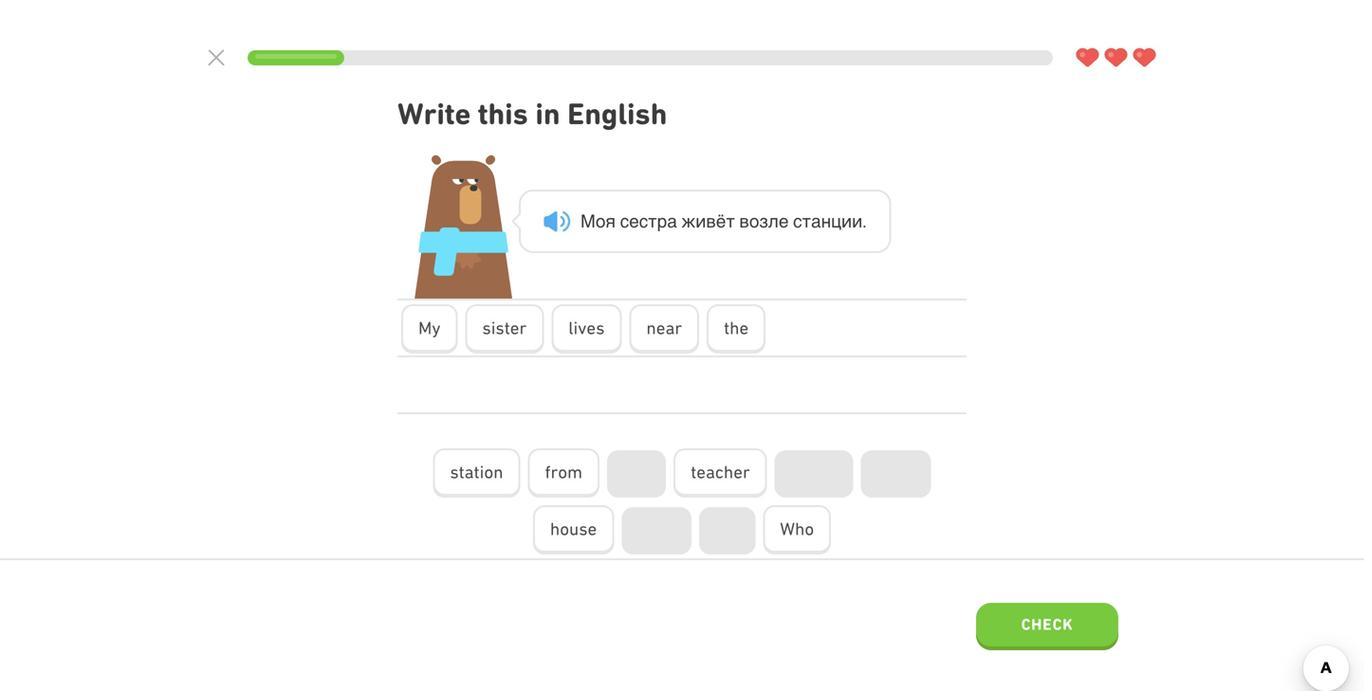 Task type: locate. For each thing, give the bounding box(es) containing it.
0 horizontal spatial в
[[706, 211, 716, 232]]

и right ц
[[852, 211, 863, 232]]

в right ж
[[706, 211, 716, 232]]

о left с е с т р а
[[596, 211, 606, 232]]

2 т from the left
[[726, 211, 735, 232]]

в
[[706, 211, 716, 232], [740, 211, 750, 232]]

о left л
[[750, 211, 760, 232]]

с right я
[[620, 211, 629, 232]]

1 horizontal spatial в
[[740, 211, 750, 232]]

2 и from the left
[[842, 211, 852, 232]]

the
[[724, 318, 749, 338]]

е right я
[[629, 211, 639, 232]]

т left з
[[726, 211, 735, 232]]

0 horizontal spatial е
[[629, 211, 639, 232]]

3 и from the left
[[852, 211, 863, 232]]

1 horizontal spatial а
[[811, 211, 822, 232]]

и left .
[[842, 211, 852, 232]]

2 в from the left
[[740, 211, 750, 232]]

н
[[822, 211, 832, 232]]

1 с from the left
[[620, 211, 629, 232]]

progress bar
[[248, 50, 1054, 65]]

е
[[629, 211, 639, 232], [779, 211, 789, 232]]

с
[[620, 211, 629, 232], [639, 211, 648, 232], [793, 211, 802, 232]]

3 т from the left
[[802, 211, 811, 232]]

и
[[696, 211, 706, 232], [842, 211, 852, 232], [852, 211, 863, 232]]

т left ж
[[648, 211, 657, 232]]

1 horizontal spatial с
[[639, 211, 648, 232]]

а left ж
[[667, 211, 678, 232]]

in
[[536, 96, 561, 131]]

1 в from the left
[[706, 211, 716, 232]]

и left 'ё'
[[696, 211, 706, 232]]

lives button
[[552, 305, 622, 354]]

е right з
[[779, 211, 789, 232]]

м о я
[[581, 211, 616, 232]]

3 с from the left
[[793, 211, 802, 232]]

who button
[[763, 506, 832, 555]]

0 horizontal spatial а
[[667, 211, 678, 232]]

sister button
[[465, 305, 544, 354]]

с left р
[[639, 211, 648, 232]]

с right л
[[793, 211, 802, 232]]

house
[[550, 519, 597, 540]]

0 horizontal spatial с
[[620, 211, 629, 232]]

0 horizontal spatial т
[[648, 211, 657, 232]]

1 horizontal spatial е
[[779, 211, 789, 232]]

lives
[[569, 318, 605, 338]]

з
[[760, 211, 769, 232]]

2 horizontal spatial с
[[793, 211, 802, 232]]

а
[[667, 211, 678, 232], [811, 211, 822, 232]]

а left ц
[[811, 211, 822, 232]]

0 horizontal spatial о
[[596, 211, 606, 232]]

2 с from the left
[[639, 211, 648, 232]]

в left з
[[740, 211, 750, 232]]

house button
[[533, 506, 614, 555]]

2 о from the left
[[750, 211, 760, 232]]

who
[[781, 519, 814, 540]]

1 horizontal spatial о
[[750, 211, 760, 232]]

т
[[648, 211, 657, 232], [726, 211, 735, 232], [802, 211, 811, 232]]

write
[[398, 96, 471, 131]]

2 horizontal spatial т
[[802, 211, 811, 232]]

1 horizontal spatial т
[[726, 211, 735, 232]]

from
[[545, 462, 583, 483]]

ц
[[832, 211, 842, 232]]

т left н
[[802, 211, 811, 232]]

л
[[769, 211, 779, 232]]

р
[[657, 211, 667, 232]]

о
[[596, 211, 606, 232], [750, 211, 760, 232]]

teacher
[[691, 462, 750, 483]]



Task type: vqa. For each thing, say whether or not it's contained in the screenshot.
left в
yes



Task type: describe. For each thing, give the bounding box(es) containing it.
я
[[606, 211, 616, 232]]

м
[[581, 211, 596, 232]]

с е с т р а
[[620, 211, 678, 232]]

station button
[[433, 449, 521, 498]]

this
[[478, 96, 528, 131]]

ж
[[682, 211, 696, 232]]

1 а from the left
[[667, 211, 678, 232]]

my button
[[401, 305, 458, 354]]

english
[[568, 96, 668, 131]]

my
[[419, 318, 441, 338]]

teacher button
[[674, 449, 768, 498]]

from button
[[528, 449, 600, 498]]

check
[[1022, 616, 1074, 634]]

2 а from the left
[[811, 211, 822, 232]]

near
[[647, 318, 683, 338]]

station
[[450, 462, 503, 483]]

check button
[[977, 604, 1119, 651]]

the button
[[707, 305, 766, 354]]

ё
[[716, 211, 726, 232]]

1 е from the left
[[629, 211, 639, 232]]

sister
[[483, 318, 527, 338]]

1 и from the left
[[696, 211, 706, 232]]

write this in english
[[398, 96, 668, 131]]

2 е from the left
[[779, 211, 789, 232]]

1 о from the left
[[596, 211, 606, 232]]

1 т from the left
[[648, 211, 657, 232]]

.
[[863, 211, 867, 232]]

ж и в ё т в о з л е с т а н ц и и .
[[682, 211, 867, 232]]

near button
[[630, 305, 700, 354]]



